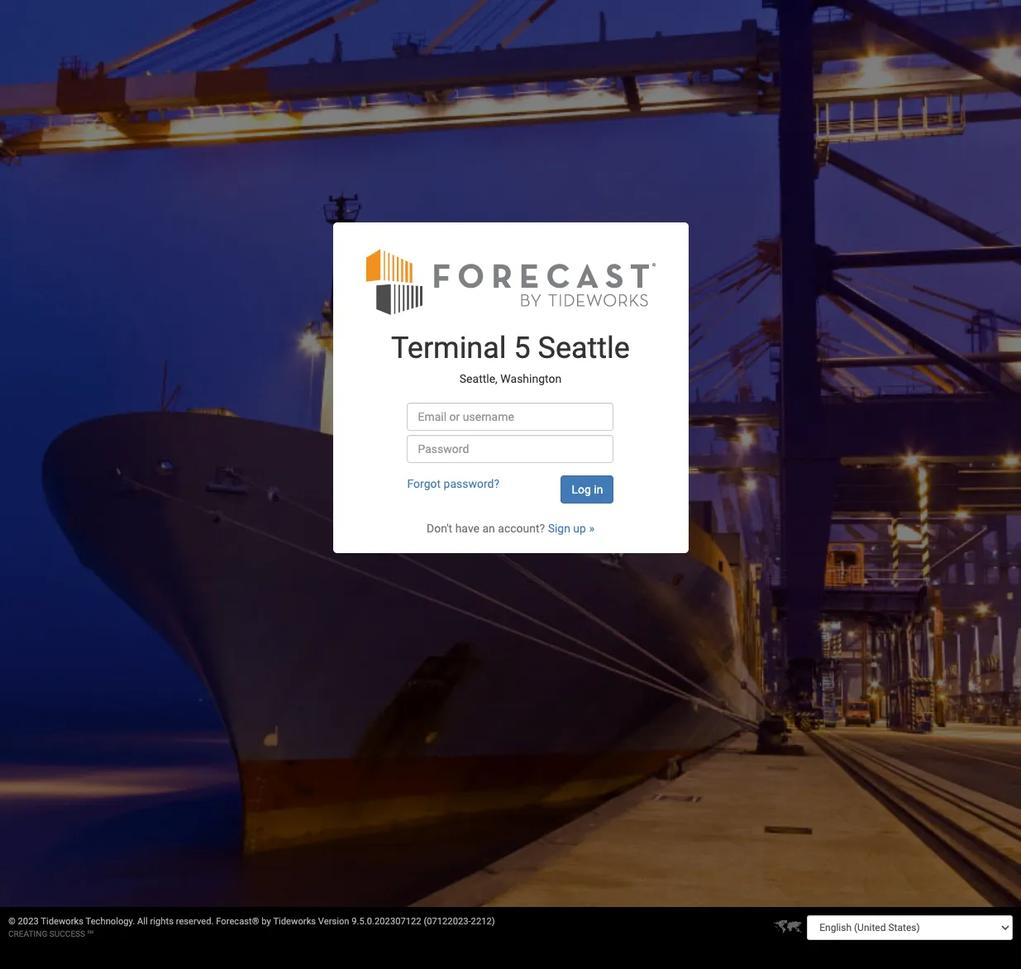 Task type: locate. For each thing, give the bounding box(es) containing it.
Password password field
[[407, 435, 614, 463]]

washington
[[501, 373, 562, 386]]

password?
[[444, 477, 500, 490]]

2212)
[[471, 917, 495, 927]]

log
[[572, 483, 591, 496]]

»
[[589, 522, 595, 535]]

0 horizontal spatial tideworks
[[41, 917, 84, 927]]

forgot password? link
[[407, 477, 500, 490]]

9.5.0.202307122
[[352, 917, 422, 927]]

℠
[[87, 930, 94, 939]]

tideworks
[[41, 917, 84, 927], [273, 917, 316, 927]]

1 horizontal spatial tideworks
[[273, 917, 316, 927]]

up
[[574, 522, 586, 535]]

by
[[262, 917, 271, 927]]

sign up » link
[[548, 522, 595, 535]]

all
[[137, 917, 148, 927]]

tideworks right 'by'
[[273, 917, 316, 927]]

success
[[49, 930, 85, 939]]

forecast® by tideworks image
[[366, 247, 656, 316]]

tideworks up success
[[41, 917, 84, 927]]

seattle
[[538, 331, 630, 365]]



Task type: describe. For each thing, give the bounding box(es) containing it.
reserved.
[[176, 917, 214, 927]]

account?
[[498, 522, 545, 535]]

creating
[[8, 930, 47, 939]]

rights
[[150, 917, 174, 927]]

don't
[[427, 522, 453, 535]]

version
[[318, 917, 350, 927]]

technology.
[[86, 917, 135, 927]]

©
[[8, 917, 16, 927]]

forecast®
[[216, 917, 259, 927]]

have
[[456, 522, 480, 535]]

© 2023 tideworks technology. all rights reserved. forecast® by tideworks version 9.5.0.202307122 (07122023-2212) creating success ℠
[[8, 917, 495, 939]]

log in button
[[561, 476, 614, 504]]

terminal 5 seattle seattle, washington
[[391, 331, 630, 386]]

sign
[[548, 522, 571, 535]]

an
[[483, 522, 495, 535]]

terminal
[[391, 331, 507, 365]]

2 tideworks from the left
[[273, 917, 316, 927]]

don't have an account? sign up »
[[427, 522, 595, 535]]

1 tideworks from the left
[[41, 917, 84, 927]]

seattle,
[[460, 373, 498, 386]]

Email or username text field
[[407, 403, 614, 431]]

5
[[514, 331, 531, 365]]

forgot password? log in
[[407, 477, 603, 496]]

2023
[[18, 917, 39, 927]]

(07122023-
[[424, 917, 471, 927]]

forgot
[[407, 477, 441, 490]]

in
[[594, 483, 603, 496]]



Task type: vqa. For each thing, say whether or not it's contained in the screenshot.
.
no



